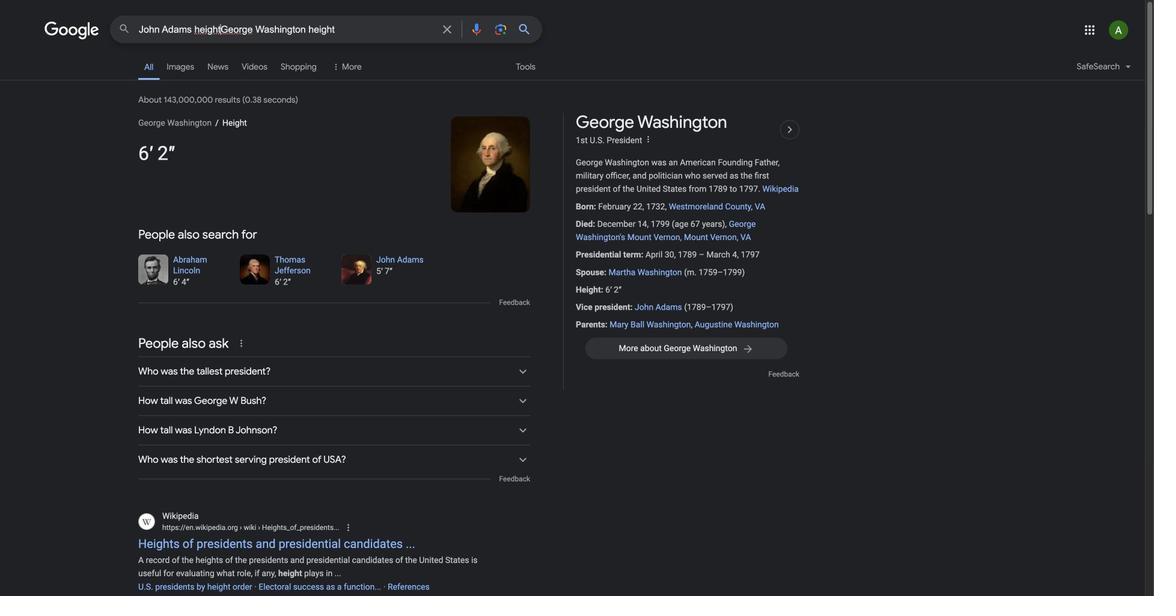 Task type: locate. For each thing, give the bounding box(es) containing it.
heading
[[576, 113, 727, 132], [138, 117, 439, 137], [138, 227, 530, 243]]

None text field
[[162, 523, 339, 534], [238, 524, 339, 533], [162, 523, 339, 534], [238, 524, 339, 533]]

more options image
[[644, 135, 653, 144]]

navigation
[[0, 53, 1145, 87]]

john adams image
[[341, 255, 372, 285]]

search by image image
[[494, 22, 508, 37]]

None search field
[[0, 15, 542, 43]]

abraham lincoln image
[[138, 255, 168, 285]]



Task type: vqa. For each thing, say whether or not it's contained in the screenshot.
The May to the right
no



Task type: describe. For each thing, give the bounding box(es) containing it.
google image
[[44, 22, 100, 40]]

more options image
[[642, 133, 654, 145]]

Search text field
[[139, 23, 433, 38]]

search by voice image
[[470, 22, 484, 37]]

thomas jefferson image
[[240, 255, 270, 285]]

upload.wikimedia.org/wikipedia/commons/b/b6/gilber... image
[[451, 117, 530, 213]]



